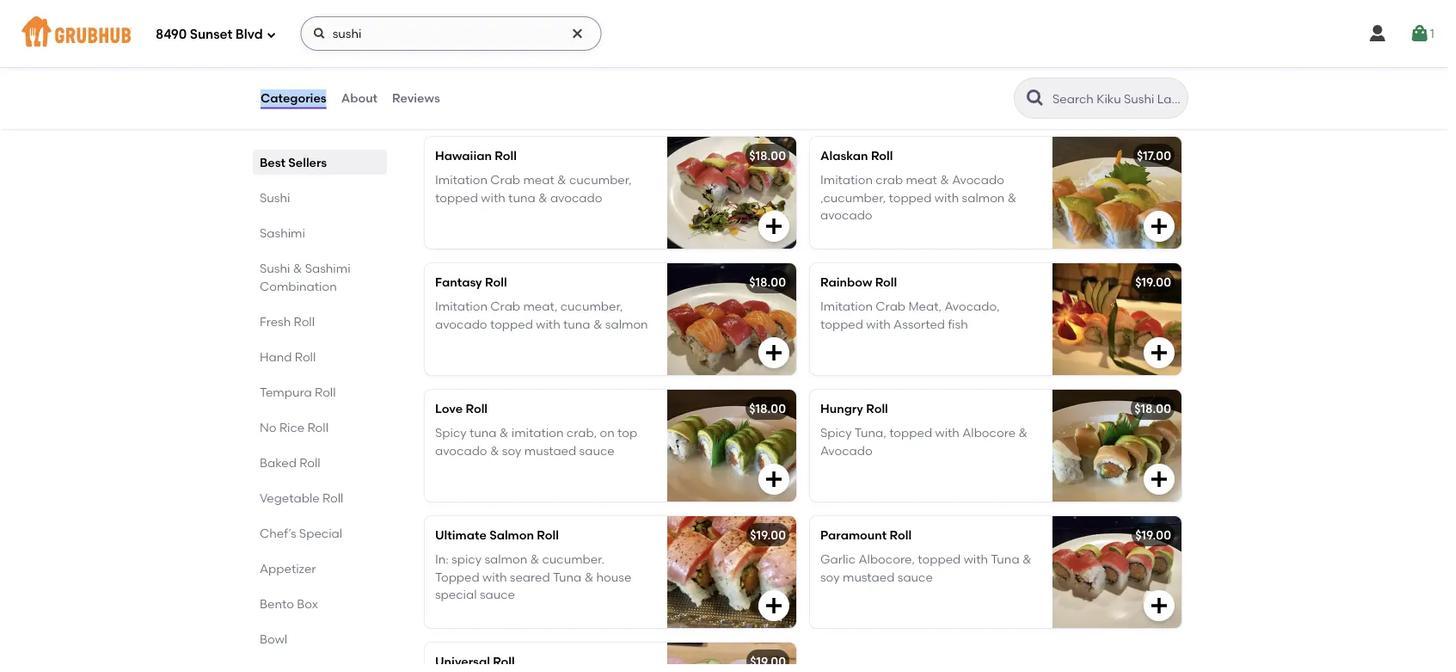 Task type: locate. For each thing, give the bounding box(es) containing it.
avocado inside the spicy tuna, topped with albocore & avocado
[[821, 443, 873, 458]]

appetizer
[[260, 561, 316, 576]]

topped inside imitation crab meat, cucumber, avocado topped with tuna & salmon
[[490, 317, 533, 331]]

1 vertical spatial cucumber,
[[561, 299, 623, 314]]

scallop roll
[[435, 22, 505, 37]]

topped down rainbow
[[821, 317, 864, 331]]

garlic albocore, topped with tuna & soy mustaed sauce
[[821, 552, 1032, 584]]

crab up assorted in the top right of the page
[[876, 299, 906, 314]]

sauce inside in: spicy salmon & cucumber. topped with seared tuna & house special sauce
[[480, 587, 515, 602]]

imitation
[[512, 426, 564, 440]]

0 vertical spatial tuna
[[509, 190, 536, 205]]

scallop
[[435, 22, 480, 37], [435, 46, 479, 61]]

crab down the hawaiian roll
[[491, 173, 521, 187]]

& inside imitation crab meat, cucumber, avocado topped with tuna & salmon
[[594, 317, 603, 331]]

fantasy roll image
[[668, 263, 797, 375]]

imitation inside imitation crab meat, cucumber, avocado topped with tuna & salmon
[[435, 299, 488, 314]]

svg image inside 1 button
[[1410, 23, 1431, 44]]

1 vertical spatial sushi
[[260, 261, 290, 275]]

sashimi up sushi & sashimi combination
[[260, 225, 305, 240]]

roll down hand roll tab
[[315, 385, 336, 399]]

0 vertical spatial cucumber,
[[570, 173, 632, 187]]

salmon inside in: spicy salmon & cucumber. topped with seared tuna & house special sauce
[[485, 552, 528, 567]]

sauce down albocore,
[[898, 570, 933, 584]]

topped down meat,
[[490, 317, 533, 331]]

svg image for ultimate salmon roll image
[[764, 595, 785, 616]]

0 vertical spatial sauce
[[580, 443, 615, 458]]

with inside imitation crab meat, cucumber, avocado topped with tuna & salmon
[[536, 317, 561, 331]]

0 horizontal spatial mustaed
[[525, 443, 577, 458]]

0 vertical spatial soy
[[502, 443, 522, 458]]

avocado inside imitation crab meat & avocado ,cucumber, topped with salmon & avocado
[[953, 173, 1005, 187]]

crab for rainbow roll
[[876, 299, 906, 314]]

spicy
[[435, 426, 467, 440], [821, 426, 852, 440]]

sauce down on
[[580, 443, 615, 458]]

avocado
[[551, 190, 603, 205], [821, 208, 873, 222], [435, 317, 487, 331], [435, 443, 487, 458]]

roll right love
[[466, 401, 488, 416]]

baked roll tab
[[260, 453, 380, 472]]

imitation inside imitation crab meat & avocado ,cucumber, topped with salmon & avocado
[[821, 173, 873, 187]]

house
[[597, 570, 632, 584]]

tuna,
[[855, 426, 887, 440]]

topped inside imitation crab meat & cucumber, topped with tuna & avocado
[[435, 190, 478, 205]]

topped right albocore,
[[918, 552, 961, 567]]

1 vertical spatial tuna
[[564, 317, 591, 331]]

0 vertical spatial sushi
[[260, 190, 290, 205]]

on
[[600, 426, 615, 440]]

soy inside garlic albocore, topped with tuna & soy mustaed sauce
[[821, 570, 840, 584]]

&
[[482, 46, 491, 61], [558, 173, 567, 187], [941, 173, 950, 187], [539, 190, 548, 205], [1008, 190, 1017, 205], [293, 261, 302, 275], [594, 317, 603, 331], [500, 426, 509, 440], [1019, 426, 1028, 440], [490, 443, 499, 458], [531, 552, 540, 567], [1023, 552, 1032, 567], [585, 570, 594, 584]]

1 horizontal spatial meat
[[906, 173, 938, 187]]

1 vertical spatial sashimi
[[305, 261, 351, 275]]

hawaiian roll image
[[668, 137, 797, 249]]

spicy
[[452, 552, 482, 567]]

roll right baked
[[300, 455, 321, 470]]

vegetable roll tab
[[260, 489, 380, 507]]

imitation crab meat & cucumber, topped with tuna & avocado
[[435, 173, 632, 205]]

spicy down hungry
[[821, 426, 852, 440]]

sunset
[[190, 27, 233, 42]]

roll for scallop roll
[[483, 22, 505, 37]]

0 vertical spatial tuna
[[991, 552, 1020, 567]]

mustaed inside garlic albocore, topped with tuna & soy mustaed sauce
[[843, 570, 895, 584]]

soy down the imitation at left bottom
[[502, 443, 522, 458]]

no rice roll tab
[[260, 418, 380, 436]]

1 spicy from the left
[[435, 426, 467, 440]]

spicy for spicy tuna, topped with albocore & avocado
[[821, 426, 852, 440]]

fish
[[949, 317, 969, 331]]

spicy down love
[[435, 426, 467, 440]]

topped
[[435, 190, 478, 205], [889, 190, 932, 205], [490, 317, 533, 331], [821, 317, 864, 331], [890, 426, 933, 440], [918, 552, 961, 567]]

roll up tuna,
[[867, 401, 889, 416]]

spicy inside spicy tuna & imitation crab, on top avocado & soy mustaed sauce
[[435, 426, 467, 440]]

scallop down scallop roll
[[435, 46, 479, 61]]

2 vertical spatial salmon
[[485, 552, 528, 567]]

imitation down fantasy
[[435, 299, 488, 314]]

scallop up scallop & cucumber
[[435, 22, 480, 37]]

sushi & sashimi combination tab
[[260, 259, 380, 295]]

imitation inside imitation crab meat & cucumber, topped with tuna & avocado
[[435, 173, 488, 187]]

roll up scallop & cucumber
[[483, 22, 505, 37]]

cucumber, inside imitation crab meat & cucumber, topped with tuna & avocado
[[570, 173, 632, 187]]

in: spicy salmon & cucumber. topped with seared tuna & house special sauce
[[435, 552, 632, 602]]

main navigation navigation
[[0, 0, 1449, 67]]

topped down hawaiian
[[435, 190, 478, 205]]

0 horizontal spatial sauce
[[480, 587, 515, 602]]

tuna inside in: spicy salmon & cucumber. topped with seared tuna & house special sauce
[[553, 570, 582, 584]]

0 vertical spatial scallop
[[435, 22, 480, 37]]

roll for hungry roll
[[867, 401, 889, 416]]

$18.00 for alaskan
[[750, 148, 786, 163]]

2 vertical spatial sauce
[[480, 587, 515, 602]]

$18.00 for hungry
[[750, 401, 786, 416]]

spicy for spicy tuna & imitation crab, on top avocado & soy mustaed sauce
[[435, 426, 467, 440]]

sashimi up the combination
[[305, 261, 351, 275]]

sushi inside sushi & sashimi combination
[[260, 261, 290, 275]]

ultimate
[[435, 528, 487, 542]]

2 horizontal spatial tuna
[[564, 317, 591, 331]]

0 vertical spatial avocado
[[953, 173, 1005, 187]]

love roll
[[435, 401, 488, 416]]

tempura roll tab
[[260, 383, 380, 401]]

roll up albocore,
[[890, 528, 912, 542]]

1 meat from the left
[[523, 173, 555, 187]]

tuna inside spicy tuna & imitation crab, on top avocado & soy mustaed sauce
[[470, 426, 497, 440]]

2 horizontal spatial salmon
[[962, 190, 1005, 205]]

tuna inside garlic albocore, topped with tuna & soy mustaed sauce
[[991, 552, 1020, 567]]

1 horizontal spatial salmon
[[606, 317, 648, 331]]

best
[[260, 155, 286, 170]]

0 horizontal spatial soy
[[502, 443, 522, 458]]

roll up special at bottom left
[[323, 490, 344, 505]]

1 horizontal spatial tuna
[[991, 552, 1020, 567]]

roll for baked roll
[[300, 455, 321, 470]]

hungry roll
[[821, 401, 889, 416]]

roll right rainbow
[[876, 275, 898, 289]]

meat inside imitation crab meat & cucumber, topped with tuna & avocado
[[523, 173, 555, 187]]

$18.00 for rainbow
[[750, 275, 786, 289]]

0 vertical spatial mustaed
[[525, 443, 577, 458]]

sushi up the combination
[[260, 261, 290, 275]]

1 horizontal spatial tuna
[[509, 190, 536, 205]]

2 vertical spatial tuna
[[470, 426, 497, 440]]

0 horizontal spatial tuna
[[470, 426, 497, 440]]

chef's special
[[260, 526, 343, 540]]

ultimate salmon roll image
[[668, 516, 797, 628]]

meat inside imitation crab meat & avocado ,cucumber, topped with salmon & avocado
[[906, 173, 938, 187]]

search icon image
[[1026, 88, 1046, 108]]

Search for food, convenience, alcohol... search field
[[301, 16, 602, 51]]

salmon inside imitation crab meat & avocado ,cucumber, topped with salmon & avocado
[[962, 190, 1005, 205]]

sashimi
[[260, 225, 305, 240], [305, 261, 351, 275]]

cucumber
[[494, 46, 554, 61]]

with inside imitation crab meat, avocado, topped with assorted fish
[[867, 317, 891, 331]]

1 vertical spatial sauce
[[898, 570, 933, 584]]

0 horizontal spatial salmon
[[485, 552, 528, 567]]

soy down garlic
[[821, 570, 840, 584]]

hungry roll image
[[1053, 390, 1182, 502]]

box
[[297, 596, 318, 611]]

soy
[[502, 443, 522, 458], [821, 570, 840, 584]]

with
[[481, 190, 506, 205], [935, 190, 960, 205], [536, 317, 561, 331], [867, 317, 891, 331], [936, 426, 960, 440], [964, 552, 989, 567], [483, 570, 507, 584]]

2 horizontal spatial sauce
[[898, 570, 933, 584]]

sauce
[[580, 443, 615, 458], [898, 570, 933, 584], [480, 587, 515, 602]]

imitation up ,cucumber,
[[821, 173, 873, 187]]

alaskan roll image
[[1053, 137, 1182, 249]]

crab left meat,
[[491, 299, 521, 314]]

best sellers tab
[[260, 153, 380, 171]]

1 horizontal spatial avocado
[[953, 173, 1005, 187]]

0 horizontal spatial spicy
[[435, 426, 467, 440]]

sushi down best
[[260, 190, 290, 205]]

tuna inside imitation crab meat & cucumber, topped with tuna & avocado
[[509, 190, 536, 205]]

meat
[[523, 173, 555, 187], [906, 173, 938, 187]]

1 horizontal spatial soy
[[821, 570, 840, 584]]

0 vertical spatial sashimi
[[260, 225, 305, 240]]

spicy inside the spicy tuna, topped with albocore & avocado
[[821, 426, 852, 440]]

roll
[[483, 22, 505, 37], [495, 148, 517, 163], [871, 148, 893, 163], [485, 275, 507, 289], [876, 275, 898, 289], [294, 314, 315, 329], [295, 349, 316, 364], [315, 385, 336, 399], [466, 401, 488, 416], [867, 401, 889, 416], [308, 420, 329, 435], [300, 455, 321, 470], [323, 490, 344, 505], [537, 528, 559, 542], [890, 528, 912, 542]]

fresh roll tab
[[260, 312, 380, 330]]

crab inside imitation crab meat, cucumber, avocado topped with tuna & salmon
[[491, 299, 521, 314]]

1 horizontal spatial mustaed
[[843, 570, 895, 584]]

sushi for sushi
[[260, 190, 290, 205]]

baked roll
[[260, 455, 321, 470]]

sushi
[[260, 190, 290, 205], [260, 261, 290, 275]]

imitation down rainbow
[[821, 299, 873, 314]]

sashimi tab
[[260, 224, 380, 242]]

roll right fresh
[[294, 314, 315, 329]]

svg image
[[1410, 23, 1431, 44], [571, 27, 585, 40], [266, 30, 277, 40], [764, 216, 785, 237], [764, 342, 785, 363], [1150, 342, 1170, 363], [764, 469, 785, 490], [1150, 469, 1170, 490]]

0 vertical spatial salmon
[[962, 190, 1005, 205]]

1 vertical spatial mustaed
[[843, 570, 895, 584]]

roll right rice
[[308, 420, 329, 435]]

with inside imitation crab meat & cucumber, topped with tuna & avocado
[[481, 190, 506, 205]]

topped
[[435, 570, 480, 584]]

scallop for scallop & cucumber
[[435, 46, 479, 61]]

0 horizontal spatial meat
[[523, 173, 555, 187]]

chef's
[[260, 526, 296, 540]]

roll for fantasy roll
[[485, 275, 507, 289]]

svg image
[[1368, 23, 1389, 44], [313, 27, 327, 40], [1150, 89, 1170, 110], [1150, 216, 1170, 237], [764, 595, 785, 616], [1150, 595, 1170, 616]]

1 horizontal spatial spicy
[[821, 426, 852, 440]]

mustaed down the imitation at left bottom
[[525, 443, 577, 458]]

categories
[[261, 91, 327, 105]]

0 horizontal spatial tuna
[[553, 570, 582, 584]]

roll inside tab
[[315, 385, 336, 399]]

2 sushi from the top
[[260, 261, 290, 275]]

vegetable
[[260, 490, 320, 505]]

topped inside imitation crab meat & avocado ,cucumber, topped with salmon & avocado
[[889, 190, 932, 205]]

avocado
[[953, 173, 1005, 187], [821, 443, 873, 458]]

1 vertical spatial salmon
[[606, 317, 648, 331]]

imitation crab meat, avocado, topped with assorted fish
[[821, 299, 1000, 331]]

reviews button
[[392, 67, 441, 129]]

roll for vegetable roll
[[323, 490, 344, 505]]

1 vertical spatial scallop
[[435, 46, 479, 61]]

roll right hawaiian
[[495, 148, 517, 163]]

imitation down hawaiian
[[435, 173, 488, 187]]

8490
[[156, 27, 187, 42]]

2 spicy from the left
[[821, 426, 852, 440]]

2 scallop from the top
[[435, 46, 479, 61]]

ultimate salmon roll
[[435, 528, 559, 542]]

$19.00 for in: spicy salmon & cucumber. topped with seared tuna & house special sauce
[[750, 528, 786, 542]]

about
[[341, 91, 378, 105]]

cucumber.
[[542, 552, 605, 567]]

scallop for scallop roll
[[435, 22, 480, 37]]

rice
[[280, 420, 305, 435]]

roll for love roll
[[466, 401, 488, 416]]

mustaed inside spicy tuna & imitation crab, on top avocado & soy mustaed sauce
[[525, 443, 577, 458]]

hawaiian
[[435, 148, 492, 163]]

tuna for meat
[[509, 190, 536, 205]]

hand
[[260, 349, 292, 364]]

garlic
[[821, 552, 856, 567]]

love roll image
[[668, 390, 797, 502]]

tuna inside imitation crab meat, cucumber, avocado topped with tuna & salmon
[[564, 317, 591, 331]]

roll for hand roll
[[295, 349, 316, 364]]

roll right fantasy
[[485, 275, 507, 289]]

$18.00
[[750, 148, 786, 163], [750, 275, 786, 289], [750, 401, 786, 416], [1135, 401, 1172, 416]]

imitation crab meat & avocado ,cucumber, topped with salmon & avocado
[[821, 173, 1017, 222]]

imitation inside imitation crab meat, avocado, topped with assorted fish
[[821, 299, 873, 314]]

roll right hand in the bottom of the page
[[295, 349, 316, 364]]

crab
[[491, 173, 521, 187], [491, 299, 521, 314], [876, 299, 906, 314]]

1 vertical spatial avocado
[[821, 443, 873, 458]]

special
[[299, 526, 343, 540]]

crab,
[[567, 426, 597, 440]]

vegetable roll
[[260, 490, 344, 505]]

1 horizontal spatial sauce
[[580, 443, 615, 458]]

roll up crab
[[871, 148, 893, 163]]

2 meat from the left
[[906, 173, 938, 187]]

$17.00
[[1137, 148, 1172, 163]]

special
[[435, 587, 477, 602]]

tuna
[[509, 190, 536, 205], [564, 317, 591, 331], [470, 426, 497, 440]]

roll for hawaiian roll
[[495, 148, 517, 163]]

1 vertical spatial soy
[[821, 570, 840, 584]]

avocado inside spicy tuna & imitation crab, on top avocado & soy mustaed sauce
[[435, 443, 487, 458]]

spicy tuna & imitation crab, on top avocado & soy mustaed sauce
[[435, 426, 638, 458]]

1 sushi from the top
[[260, 190, 290, 205]]

topped down crab
[[889, 190, 932, 205]]

$19.00 for imitation crab meat, avocado, topped with assorted fish
[[1136, 275, 1172, 289]]

0 horizontal spatial avocado
[[821, 443, 873, 458]]

sauce down seared
[[480, 587, 515, 602]]

fresh roll
[[260, 314, 315, 329]]

sashimi inside tab
[[260, 225, 305, 240]]

1 scallop from the top
[[435, 22, 480, 37]]

mustaed
[[525, 443, 577, 458], [843, 570, 895, 584]]

crab inside imitation crab meat & cucumber, topped with tuna & avocado
[[491, 173, 521, 187]]

bowl
[[260, 632, 287, 646]]

with inside garlic albocore, topped with tuna & soy mustaed sauce
[[964, 552, 989, 567]]

topped right tuna,
[[890, 426, 933, 440]]

imitation
[[435, 173, 488, 187], [821, 173, 873, 187], [435, 299, 488, 314], [821, 299, 873, 314]]

1 vertical spatial tuna
[[553, 570, 582, 584]]

salmon inside imitation crab meat, cucumber, avocado topped with tuna & salmon
[[606, 317, 648, 331]]

crab inside imitation crab meat, avocado, topped with assorted fish
[[876, 299, 906, 314]]

mustaed down albocore,
[[843, 570, 895, 584]]



Task type: vqa. For each thing, say whether or not it's contained in the screenshot.
4Pm" in the Dinner "Available at 4PM"
no



Task type: describe. For each thing, give the bounding box(es) containing it.
topped inside imitation crab meat, avocado, topped with assorted fish
[[821, 317, 864, 331]]

Search Kiku Sushi Larchmont search field
[[1051, 90, 1183, 107]]

bento box tab
[[260, 595, 380, 613]]

svg image for alaskan roll image
[[1150, 216, 1170, 237]]

meat,
[[909, 299, 942, 314]]

roll for alaskan roll
[[871, 148, 893, 163]]

hand roll tab
[[260, 348, 380, 366]]

fresh
[[260, 314, 291, 329]]

appetizer tab
[[260, 559, 380, 577]]

tuna for meat,
[[564, 317, 591, 331]]

no rice roll
[[260, 420, 329, 435]]

roll for fresh roll
[[294, 314, 315, 329]]

best sellers
[[260, 155, 327, 170]]

crab for hawaiian roll
[[491, 173, 521, 187]]

sushi for sushi & sashimi combination
[[260, 261, 290, 275]]

topped inside garlic albocore, topped with tuna & soy mustaed sauce
[[918, 552, 961, 567]]

with inside in: spicy salmon & cucumber. topped with seared tuna & house special sauce
[[483, 570, 507, 584]]

about button
[[340, 67, 379, 129]]

bento
[[260, 596, 294, 611]]

roll for paramount roll
[[890, 528, 912, 542]]

rainbow roll
[[821, 275, 898, 289]]

universal roll image
[[668, 643, 797, 665]]

& inside sushi & sashimi combination
[[293, 261, 302, 275]]

,cucumber,
[[821, 190, 886, 205]]

sauce inside garlic albocore, topped with tuna & soy mustaed sauce
[[898, 570, 933, 584]]

tempura
[[260, 385, 312, 399]]

sauce inside spicy tuna & imitation crab, on top avocado & soy mustaed sauce
[[580, 443, 615, 458]]

hand roll
[[260, 349, 316, 364]]

fantasy roll
[[435, 275, 507, 289]]

avocado,
[[945, 299, 1000, 314]]

imitation crab meat, cucumber, avocado topped with tuna & salmon
[[435, 299, 648, 331]]

fantasy
[[435, 275, 482, 289]]

baked
[[260, 455, 297, 470]]

salmon
[[490, 528, 534, 542]]

tempura roll
[[260, 385, 336, 399]]

svg image for "paramount roll" 'image'
[[1150, 595, 1170, 616]]

roll up 'cucumber.'
[[537, 528, 559, 542]]

imitation for imitation crab meat, avocado, topped with assorted fish
[[821, 299, 873, 314]]

chef's special tab
[[260, 524, 380, 542]]

paramount roll image
[[1053, 516, 1182, 628]]

sashimi inside sushi & sashimi combination
[[305, 261, 351, 275]]

avocado inside imitation crab meat, cucumber, avocado topped with tuna & salmon
[[435, 317, 487, 331]]

crab
[[876, 173, 904, 187]]

categories button
[[260, 67, 328, 129]]

paramount
[[821, 528, 887, 542]]

in:
[[435, 552, 449, 567]]

rainbow
[[821, 275, 873, 289]]

hawaiian roll
[[435, 148, 517, 163]]

meat for with
[[906, 173, 938, 187]]

albocore
[[963, 426, 1016, 440]]

imitation for imitation crab meat & cucumber, topped with tuna & avocado
[[435, 173, 488, 187]]

no
[[260, 420, 277, 435]]

bento box
[[260, 596, 318, 611]]

& inside garlic albocore, topped with tuna & soy mustaed sauce
[[1023, 552, 1032, 567]]

roll for rainbow roll
[[876, 275, 898, 289]]

alaskan roll
[[821, 148, 893, 163]]

1 button
[[1410, 18, 1435, 49]]

1
[[1431, 26, 1435, 41]]

rainbow roll image
[[1053, 263, 1182, 375]]

alaskan
[[821, 148, 869, 163]]

top
[[618, 426, 638, 440]]

roll for tempura roll
[[315, 385, 336, 399]]

with inside the spicy tuna, topped with albocore & avocado
[[936, 426, 960, 440]]

avocado inside imitation crab meat & cucumber, topped with tuna & avocado
[[551, 190, 603, 205]]

imitation for imitation crab meat, cucumber, avocado topped with tuna & salmon
[[435, 299, 488, 314]]

8490 sunset blvd
[[156, 27, 263, 42]]

combination
[[260, 279, 337, 293]]

assorted
[[894, 317, 946, 331]]

soy inside spicy tuna & imitation crab, on top avocado & soy mustaed sauce
[[502, 443, 522, 458]]

paramount roll
[[821, 528, 912, 542]]

cucumber, inside imitation crab meat, cucumber, avocado topped with tuna & salmon
[[561, 299, 623, 314]]

imitation for imitation crab meat & avocado ,cucumber, topped with salmon & avocado
[[821, 173, 873, 187]]

svg image for spicy scallop roll image at the right
[[1150, 89, 1170, 110]]

sellers
[[288, 155, 327, 170]]

with inside imitation crab meat & avocado ,cucumber, topped with salmon & avocado
[[935, 190, 960, 205]]

spicy scallop roll image
[[1053, 10, 1182, 122]]

reviews
[[392, 91, 440, 105]]

meat,
[[523, 299, 558, 314]]

bowl tab
[[260, 630, 380, 648]]

$19.00 for garlic albocore, topped with tuna & soy mustaed sauce
[[1136, 528, 1172, 542]]

avocado inside imitation crab meat & avocado ,cucumber, topped with salmon & avocado
[[821, 208, 873, 222]]

albocore,
[[859, 552, 915, 567]]

love
[[435, 401, 463, 416]]

seared
[[510, 570, 550, 584]]

spicy tuna, topped with albocore & avocado
[[821, 426, 1028, 458]]

crab for fantasy roll
[[491, 299, 521, 314]]

topped inside the spicy tuna, topped with albocore & avocado
[[890, 426, 933, 440]]

sushi tab
[[260, 188, 380, 206]]

& inside the spicy tuna, topped with albocore & avocado
[[1019, 426, 1028, 440]]

sushi & sashimi combination
[[260, 261, 351, 293]]

meat for tuna
[[523, 173, 555, 187]]

hungry
[[821, 401, 864, 416]]

blvd
[[236, 27, 263, 42]]

scallop & cucumber
[[435, 46, 554, 61]]



